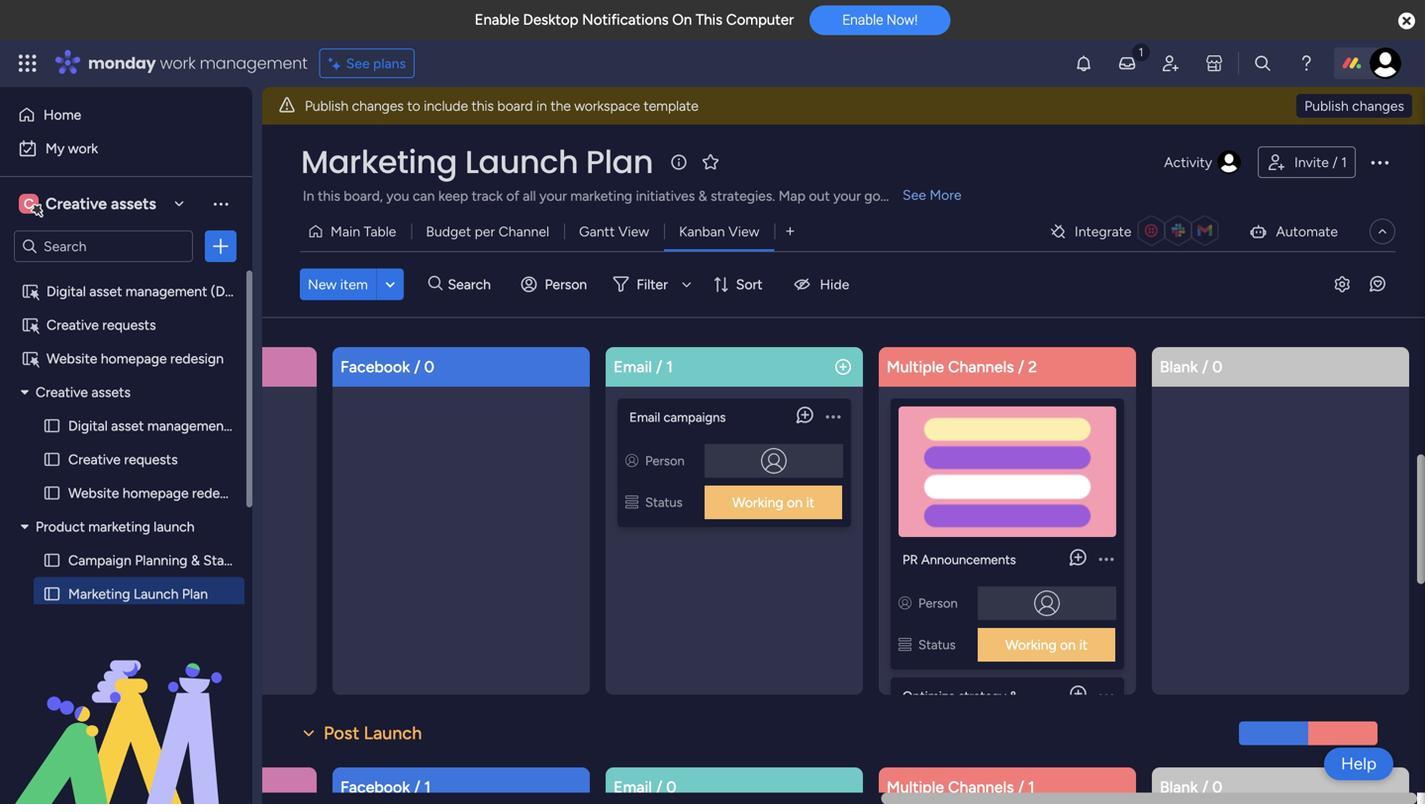 Task type: vqa. For each thing, say whether or not it's contained in the screenshot.
Boost
no



Task type: describe. For each thing, give the bounding box(es) containing it.
1 row group from the top
[[0, 347, 1422, 805]]

status inside list box
[[203, 552, 244, 569]]

channel
[[499, 223, 550, 240]]

multiple channels / 1
[[887, 779, 1035, 797]]

options image for email campaigns
[[826, 399, 841, 435]]

2
[[1028, 358, 1037, 377]]

see more button
[[300, 184, 965, 208]]

main table
[[331, 223, 396, 240]]

email campaigns
[[630, 410, 726, 426]]

1 vertical spatial creative assets
[[36, 384, 131, 401]]

sort
[[736, 276, 763, 293]]

working inside "list box"
[[1006, 637, 1057, 654]]

integrate button
[[1041, 211, 1233, 252]]

product marketing launch
[[36, 519, 195, 536]]

john smith image
[[1370, 48, 1402, 79]]

gantt view
[[579, 223, 649, 240]]

1 for email / 1
[[666, 358, 673, 377]]

caret down image
[[21, 386, 29, 399]]

budget per channel
[[426, 223, 550, 240]]

filter button
[[605, 269, 699, 300]]

optimize
[[903, 689, 956, 705]]

this
[[472, 98, 494, 114]]

0 horizontal spatial options image
[[211, 237, 231, 256]]

hide button
[[781, 269, 862, 300]]

work for monday
[[160, 52, 196, 74]]

person button
[[513, 269, 599, 300]]

1 blank from the top
[[1160, 358, 1198, 377]]

post launch
[[324, 723, 422, 744]]

publish changes button
[[1297, 94, 1413, 118]]

options image for pr announcements
[[1099, 541, 1114, 577]]

0 vertical spatial on
[[787, 494, 803, 511]]

dapulse person column image for top the v2 status outline icon
[[626, 453, 639, 469]]

public board image for campaign planning & status
[[43, 551, 61, 570]]

2 row group from the top
[[0, 768, 1422, 805]]

enable desktop notifications on this computer
[[475, 11, 794, 29]]

0 vertical spatial homepage
[[101, 350, 167, 367]]

monday work management
[[88, 52, 308, 74]]

0 vertical spatial options image
[[1368, 150, 1392, 174]]

1 vertical spatial website homepage redesign
[[68, 485, 246, 502]]

my
[[46, 140, 65, 157]]

update feed image
[[1118, 53, 1137, 73]]

management for public board under template workspace image for digital asset management (dam)
[[126, 283, 207, 300]]

include
[[424, 98, 468, 114]]

1 horizontal spatial marketing launch plan
[[301, 140, 653, 184]]

integrate
[[1075, 223, 1132, 240]]

now!
[[887, 12, 918, 28]]

1 vertical spatial assets
[[91, 384, 131, 401]]

c
[[24, 196, 34, 212]]

sort button
[[705, 269, 775, 300]]

home
[[44, 106, 81, 123]]

new item image
[[834, 357, 853, 377]]

monday marketplace image
[[1205, 53, 1225, 73]]

list box containing digital asset management (dam)
[[0, 271, 273, 741]]

email for email campaigns
[[630, 410, 661, 426]]

collapse board header image
[[1375, 224, 1391, 240]]

facebook / 0
[[341, 358, 435, 377]]

email / 1
[[614, 358, 673, 377]]

1 vertical spatial redesign
[[192, 485, 246, 502]]

gantt
[[579, 223, 615, 240]]

channels for / 1
[[948, 779, 1014, 797]]

1 vertical spatial creative requests
[[68, 451, 178, 468]]

home link
[[12, 99, 241, 131]]

publish changes to include this board in the workspace template
[[305, 98, 699, 114]]

automate
[[1276, 223, 1338, 240]]

0 vertical spatial (dam)
[[211, 283, 251, 300]]

see for see plans
[[346, 55, 370, 72]]

Search field
[[443, 271, 502, 298]]

search everything image
[[1253, 53, 1273, 73]]

dapulse person column image for rightmost the v2 status outline icon
[[899, 596, 912, 612]]

gantt view button
[[564, 216, 664, 247]]

my work
[[46, 140, 98, 157]]

enable now!
[[843, 12, 918, 28]]

main
[[331, 223, 360, 240]]

product
[[36, 519, 85, 536]]

on inside "list box"
[[1060, 637, 1076, 654]]

0 vertical spatial website homepage redesign
[[47, 350, 224, 367]]

1 vertical spatial digital
[[68, 418, 108, 435]]

facebook / 1
[[341, 779, 431, 797]]

kanban view button
[[664, 216, 775, 247]]

workspace options image
[[211, 194, 231, 214]]

2 blank from the top
[[1160, 779, 1198, 797]]

help button
[[1325, 748, 1394, 781]]

launch inside list box
[[134, 586, 179, 603]]

lottie animation image
[[0, 605, 252, 805]]

enable now! button
[[810, 5, 951, 35]]

options image inside working on it "list box"
[[1099, 678, 1114, 714]]

public board image for website homepage redesign
[[43, 484, 61, 503]]

board
[[497, 98, 533, 114]]

monday
[[88, 52, 156, 74]]

1 for facebook / 1
[[424, 779, 431, 797]]

new
[[308, 276, 337, 293]]

in
[[537, 98, 547, 114]]

creative down search in workspace field
[[47, 317, 99, 334]]

show board description image
[[667, 152, 691, 172]]

view for gantt view
[[618, 223, 649, 240]]

1 vertical spatial requests
[[124, 451, 178, 468]]

launch
[[154, 519, 195, 536]]

strategy
[[959, 689, 1007, 705]]

see more link
[[901, 185, 964, 205]]

person inside popup button
[[545, 276, 587, 293]]

working on it list box
[[891, 391, 1125, 805]]

public board image for marketing launch plan
[[43, 585, 61, 604]]

0 vertical spatial creative requests
[[47, 317, 156, 334]]

optimize strategy & messaging
[[903, 689, 1021, 723]]

1 horizontal spatial v2 status outline image
[[899, 638, 912, 653]]

multiple channels / 2
[[887, 358, 1037, 377]]

campaign planning & status
[[68, 552, 244, 569]]

1 for invite / 1
[[1342, 154, 1347, 171]]

new item button
[[300, 269, 376, 300]]

0 vertical spatial requests
[[102, 317, 156, 334]]

public board image for digital asset management (dam)
[[43, 417, 61, 436]]

help image
[[1297, 53, 1317, 73]]

campaigns
[[664, 410, 726, 426]]

pr
[[903, 552, 918, 568]]

post
[[324, 723, 359, 744]]

filter
[[637, 276, 668, 293]]

0 vertical spatial asset
[[89, 283, 122, 300]]

email / 0
[[614, 779, 677, 797]]

new item
[[308, 276, 368, 293]]

person inside working on it "list box"
[[919, 596, 958, 612]]

see more
[[903, 187, 962, 203]]

table
[[364, 223, 396, 240]]

kanban view
[[679, 223, 760, 240]]

main table button
[[300, 216, 411, 247]]

1 vertical spatial digital asset management (dam)
[[68, 418, 273, 435]]

creative inside workspace selection element
[[46, 195, 107, 213]]

enable for enable desktop notifications on this computer
[[475, 11, 520, 29]]

website for public board image for website homepage redesign
[[68, 485, 119, 502]]

publish for publish changes
[[1305, 98, 1349, 114]]

1 image
[[1132, 41, 1150, 63]]

automate button
[[1241, 216, 1346, 247]]

it inside "list box"
[[1080, 637, 1088, 654]]

0 vertical spatial digital asset management (dam)
[[47, 283, 251, 300]]

0 horizontal spatial plan
[[182, 586, 208, 603]]

add to favorites image
[[701, 152, 721, 172]]

help
[[1342, 754, 1377, 775]]

multiple for multiple channels / 1
[[887, 779, 944, 797]]

creative right caret down image at the top left of page
[[36, 384, 88, 401]]

kanban
[[679, 223, 725, 240]]



Task type: locate. For each thing, give the bounding box(es) containing it.
invite members image
[[1161, 53, 1181, 73]]

hide
[[820, 276, 850, 293]]

changes for publish changes to include this board in the workspace template
[[352, 98, 404, 114]]

1 public board image from the top
[[43, 417, 61, 436]]

email for email / 1
[[614, 358, 652, 377]]

0 vertical spatial multiple
[[887, 358, 944, 377]]

item
[[340, 276, 368, 293]]

publish down see plans button
[[305, 98, 349, 114]]

1 multiple from the top
[[887, 358, 944, 377]]

computer
[[726, 11, 794, 29]]

row group
[[0, 347, 1422, 805], [0, 768, 1422, 805]]

work right monday at top
[[160, 52, 196, 74]]

marketing
[[88, 519, 150, 536]]

1 horizontal spatial changes
[[1353, 98, 1405, 114]]

enable left now!
[[843, 12, 883, 28]]

1 vertical spatial website
[[68, 485, 119, 502]]

0 horizontal spatial &
[[191, 552, 200, 569]]

0 horizontal spatial working
[[732, 494, 784, 511]]

1 vertical spatial homepage
[[123, 485, 189, 502]]

/ inside button
[[1333, 154, 1338, 171]]

0 horizontal spatial see
[[346, 55, 370, 72]]

notifications
[[582, 11, 669, 29]]

marketing launch plan
[[301, 140, 653, 184], [68, 586, 208, 603]]

1 enable from the left
[[475, 11, 520, 29]]

digital asset management (dam)
[[47, 283, 251, 300], [68, 418, 273, 435]]

2 public board under template workspace image from the top
[[21, 316, 40, 335]]

plan
[[586, 140, 653, 184], [182, 586, 208, 603]]

enable for enable now!
[[843, 12, 883, 28]]

public board image
[[43, 417, 61, 436], [43, 450, 61, 469], [43, 484, 61, 503], [43, 551, 61, 570], [43, 585, 61, 604]]

0 vertical spatial v2 status outline image
[[626, 495, 639, 511]]

2 vertical spatial status
[[919, 638, 956, 653]]

blank / 0
[[1160, 358, 1223, 377], [1160, 779, 1223, 797]]

facebook for facebook / 1
[[341, 779, 410, 797]]

1 vertical spatial options image
[[1099, 678, 1114, 714]]

see plans
[[346, 55, 406, 72]]

invite
[[1295, 154, 1329, 171]]

homepage
[[101, 350, 167, 367], [123, 485, 189, 502]]

1 public board under template workspace image from the top
[[21, 282, 40, 301]]

1 publish from the left
[[305, 98, 349, 114]]

digital
[[47, 283, 86, 300], [68, 418, 108, 435]]

workspace selection element
[[19, 192, 159, 218]]

channels down optimize strategy & messaging
[[948, 779, 1014, 797]]

&
[[191, 552, 200, 569], [1010, 689, 1018, 705]]

public board under template workspace image
[[21, 349, 40, 368]]

creative assets right caret down image at the top left of page
[[36, 384, 131, 401]]

channels for / 2
[[948, 358, 1014, 377]]

status right planning
[[203, 552, 244, 569]]

1 vertical spatial blank
[[1160, 779, 1198, 797]]

0 vertical spatial see
[[346, 55, 370, 72]]

1 vertical spatial public board under template workspace image
[[21, 316, 40, 335]]

v2 status outline image
[[626, 495, 639, 511], [899, 638, 912, 653]]

0 horizontal spatial person
[[545, 276, 587, 293]]

launch right post
[[364, 723, 422, 744]]

2 horizontal spatial options image
[[1099, 541, 1114, 577]]

website up product marketing launch
[[68, 485, 119, 502]]

dapulse person column image down email campaigns
[[626, 453, 639, 469]]

1 vertical spatial multiple
[[887, 779, 944, 797]]

launch down the board
[[465, 140, 578, 184]]

2 vertical spatial management
[[147, 418, 229, 435]]

see left plans
[[346, 55, 370, 72]]

1 horizontal spatial options image
[[826, 399, 841, 435]]

enable
[[475, 11, 520, 29], [843, 12, 883, 28]]

v2 status outline image down email campaigns
[[626, 495, 639, 511]]

management
[[200, 52, 308, 74], [126, 283, 207, 300], [147, 418, 229, 435]]

creative assets up search in workspace field
[[46, 195, 156, 213]]

1 horizontal spatial person
[[645, 453, 685, 469]]

plan down planning
[[182, 586, 208, 603]]

publish changes
[[1305, 98, 1405, 114]]

1 vertical spatial management
[[126, 283, 207, 300]]

2 blank / 0 from the top
[[1160, 779, 1223, 797]]

& for planning
[[191, 552, 200, 569]]

changes
[[352, 98, 404, 114], [1353, 98, 1405, 114]]

planning
[[135, 552, 188, 569]]

2 view from the left
[[729, 223, 760, 240]]

channels left 2 on the top right of page
[[948, 358, 1014, 377]]

work
[[160, 52, 196, 74], [68, 140, 98, 157]]

2 vertical spatial person
[[919, 596, 958, 612]]

changes down john smith 'icon'
[[1353, 98, 1405, 114]]

1 vertical spatial it
[[1080, 637, 1088, 654]]

0 horizontal spatial work
[[68, 140, 98, 157]]

creative requests
[[47, 317, 156, 334], [68, 451, 178, 468]]

1 horizontal spatial on
[[1060, 637, 1076, 654]]

1 horizontal spatial options image
[[1368, 150, 1392, 174]]

assets inside workspace selection element
[[111, 195, 156, 213]]

& inside optimize strategy & messaging
[[1010, 689, 1018, 705]]

work for my
[[68, 140, 98, 157]]

status for rightmost the v2 status outline icon
[[919, 638, 956, 653]]

1 vertical spatial on
[[1060, 637, 1076, 654]]

2 horizontal spatial person
[[919, 596, 958, 612]]

& right strategy
[[1010, 689, 1018, 705]]

public board under template workspace image for creative requests
[[21, 316, 40, 335]]

creative assets inside workspace selection element
[[46, 195, 156, 213]]

marketing down to
[[301, 140, 457, 184]]

0 vertical spatial plan
[[586, 140, 653, 184]]

0 vertical spatial person
[[545, 276, 587, 293]]

option inside list box
[[0, 274, 252, 278]]

1 horizontal spatial publish
[[1305, 98, 1349, 114]]

view down see more button
[[618, 223, 649, 240]]

multiple down messaging
[[887, 779, 944, 797]]

dapulse person column image
[[626, 453, 639, 469], [899, 596, 912, 612]]

see for see more
[[903, 187, 926, 203]]

0 vertical spatial blank
[[1160, 358, 1198, 377]]

budget
[[426, 223, 471, 240]]

options image
[[1368, 150, 1392, 174], [1099, 678, 1114, 714]]

home option
[[12, 99, 241, 131]]

marketing
[[301, 140, 457, 184], [68, 586, 130, 603]]

1 horizontal spatial see
[[903, 187, 926, 203]]

1 vertical spatial (dam)
[[232, 418, 273, 435]]

workspace image
[[19, 193, 39, 215]]

working
[[732, 494, 784, 511], [1006, 637, 1057, 654]]

5 public board image from the top
[[43, 585, 61, 604]]

1 horizontal spatial work
[[160, 52, 196, 74]]

1 horizontal spatial status
[[645, 495, 683, 511]]

2 enable from the left
[[843, 12, 883, 28]]

assets right caret down image at the top left of page
[[91, 384, 131, 401]]

website right public board under template workspace icon
[[47, 350, 97, 367]]

Marketing Launch Plan field
[[296, 140, 658, 184]]

assets up search in workspace field
[[111, 195, 156, 213]]

1 horizontal spatial marketing
[[301, 140, 457, 184]]

0 vertical spatial channels
[[948, 358, 1014, 377]]

publish inside button
[[1305, 98, 1349, 114]]

1 vertical spatial marketing launch plan
[[68, 586, 208, 603]]

launch down the campaign planning & status
[[134, 586, 179, 603]]

& for strategy
[[1010, 689, 1018, 705]]

0 vertical spatial it
[[806, 494, 815, 511]]

email for email / 0
[[614, 779, 652, 797]]

creative requests up marketing
[[68, 451, 178, 468]]

website
[[47, 350, 97, 367], [68, 485, 119, 502]]

1 changes from the left
[[352, 98, 404, 114]]

working on it
[[732, 494, 815, 511], [1006, 637, 1088, 654]]

status up the optimize
[[919, 638, 956, 653]]

1 vertical spatial dapulse person column image
[[899, 596, 912, 612]]

1 vertical spatial asset
[[111, 418, 144, 435]]

to
[[407, 98, 420, 114]]

2 public board image from the top
[[43, 450, 61, 469]]

marketing launch plan down the campaign planning & status
[[68, 586, 208, 603]]

0 horizontal spatial marketing
[[68, 586, 130, 603]]

budget per channel button
[[411, 216, 564, 247]]

template
[[644, 98, 699, 114]]

person down email campaigns
[[645, 453, 685, 469]]

channels
[[948, 358, 1014, 377], [948, 779, 1014, 797]]

0 horizontal spatial v2 status outline image
[[626, 495, 639, 511]]

this
[[696, 11, 723, 29]]

list box
[[0, 271, 273, 741]]

assets
[[111, 195, 156, 213], [91, 384, 131, 401]]

0 vertical spatial options image
[[211, 237, 231, 256]]

0 vertical spatial assets
[[111, 195, 156, 213]]

asset
[[89, 283, 122, 300], [111, 418, 144, 435]]

options image
[[211, 237, 231, 256], [826, 399, 841, 435], [1099, 541, 1114, 577]]

v2 search image
[[428, 273, 443, 295]]

activity button
[[1157, 147, 1250, 178]]

plans
[[373, 55, 406, 72]]

enable left desktop
[[475, 11, 520, 29]]

1 blank / 0 from the top
[[1160, 358, 1223, 377]]

my work option
[[12, 133, 241, 164]]

0 vertical spatial dapulse person column image
[[626, 453, 639, 469]]

on
[[672, 11, 692, 29]]

on
[[787, 494, 803, 511], [1060, 637, 1076, 654]]

person down gantt
[[545, 276, 587, 293]]

lottie animation element
[[0, 605, 252, 805]]

marketing launch plan inside list box
[[68, 586, 208, 603]]

1 vertical spatial plan
[[182, 586, 208, 603]]

1 view from the left
[[618, 223, 649, 240]]

facebook down the angle down image
[[341, 358, 410, 377]]

my work link
[[12, 133, 241, 164]]

the
[[551, 98, 571, 114]]

facebook down post launch
[[341, 779, 410, 797]]

creative requests down search in workspace field
[[47, 317, 156, 334]]

1 inside button
[[1342, 154, 1347, 171]]

status for top the v2 status outline icon
[[645, 495, 683, 511]]

0 vertical spatial redesign
[[170, 350, 224, 367]]

caret down image
[[21, 520, 29, 534]]

work inside option
[[68, 140, 98, 157]]

activity
[[1164, 154, 1213, 171]]

0 horizontal spatial working on it
[[732, 494, 815, 511]]

website homepage redesign
[[47, 350, 224, 367], [68, 485, 246, 502]]

invite / 1 button
[[1258, 147, 1356, 178]]

0 vertical spatial public board under template workspace image
[[21, 282, 40, 301]]

0 horizontal spatial changes
[[352, 98, 404, 114]]

announcements
[[922, 552, 1016, 568]]

publish
[[305, 98, 349, 114], [1305, 98, 1349, 114]]

creative up product marketing launch
[[68, 451, 121, 468]]

multiple right "new item" icon
[[887, 358, 944, 377]]

publish for publish changes to include this board in the workspace template
[[305, 98, 349, 114]]

website for public board under template workspace icon
[[47, 350, 97, 367]]

management for public board image related to digital asset management (dam)
[[147, 418, 229, 435]]

1 facebook from the top
[[341, 358, 410, 377]]

0 vertical spatial facebook
[[341, 358, 410, 377]]

1
[[1342, 154, 1347, 171], [666, 358, 673, 377], [424, 779, 431, 797], [1028, 779, 1035, 797]]

changes left to
[[352, 98, 404, 114]]

1 horizontal spatial plan
[[586, 140, 653, 184]]

see plans button
[[319, 49, 415, 78]]

1 horizontal spatial enable
[[843, 12, 883, 28]]

(dam)
[[211, 283, 251, 300], [232, 418, 273, 435]]

1 vertical spatial working
[[1006, 637, 1057, 654]]

more
[[930, 187, 962, 203]]

2 facebook from the top
[[341, 779, 410, 797]]

angle down image
[[386, 277, 395, 292]]

view inside button
[[618, 223, 649, 240]]

invite / 1
[[1295, 154, 1347, 171]]

multiple for multiple channels / 2
[[887, 358, 944, 377]]

1 vertical spatial channels
[[948, 779, 1014, 797]]

1 horizontal spatial it
[[1080, 637, 1088, 654]]

0 vertical spatial website
[[47, 350, 97, 367]]

0 vertical spatial email
[[614, 358, 652, 377]]

0 vertical spatial digital
[[47, 283, 86, 300]]

0 horizontal spatial publish
[[305, 98, 349, 114]]

work right my
[[68, 140, 98, 157]]

public board image for creative requests
[[43, 450, 61, 469]]

view
[[618, 223, 649, 240], [729, 223, 760, 240]]

notifications image
[[1074, 53, 1094, 73]]

3 public board image from the top
[[43, 484, 61, 503]]

0 vertical spatial work
[[160, 52, 196, 74]]

select product image
[[18, 53, 38, 73]]

view for kanban view
[[729, 223, 760, 240]]

changes inside button
[[1353, 98, 1405, 114]]

plan down workspace
[[586, 140, 653, 184]]

2 publish from the left
[[1305, 98, 1349, 114]]

status inside working on it "list box"
[[919, 638, 956, 653]]

2 changes from the left
[[1353, 98, 1405, 114]]

campaign
[[68, 552, 131, 569]]

arrow down image
[[675, 272, 699, 296]]

per
[[475, 223, 495, 240]]

1 vertical spatial working on it
[[1006, 637, 1088, 654]]

0 vertical spatial working
[[732, 494, 784, 511]]

person down 'pr announcements'
[[919, 596, 958, 612]]

0 horizontal spatial view
[[618, 223, 649, 240]]

0 horizontal spatial dapulse person column image
[[626, 453, 639, 469]]

messaging
[[903, 707, 965, 723]]

add view image
[[786, 224, 794, 239]]

0 horizontal spatial it
[[806, 494, 815, 511]]

2 multiple from the top
[[887, 779, 944, 797]]

1 vertical spatial v2 status outline image
[[899, 638, 912, 653]]

1 vertical spatial person
[[645, 453, 685, 469]]

status
[[645, 495, 683, 511], [203, 552, 244, 569], [919, 638, 956, 653]]

0 vertical spatial &
[[191, 552, 200, 569]]

creative
[[46, 195, 107, 213], [47, 317, 99, 334], [36, 384, 88, 401], [68, 451, 121, 468]]

requests down search in workspace field
[[102, 317, 156, 334]]

workspace
[[574, 98, 640, 114]]

launch down item
[[324, 302, 382, 323]]

see left more
[[903, 187, 926, 203]]

Search in workspace field
[[42, 235, 165, 258]]

4 public board image from the top
[[43, 551, 61, 570]]

public board under template workspace image
[[21, 282, 40, 301], [21, 316, 40, 335]]

marketing launch plan down this
[[301, 140, 653, 184]]

1 vertical spatial see
[[903, 187, 926, 203]]

desktop
[[523, 11, 579, 29]]

enable inside button
[[843, 12, 883, 28]]

view right kanban
[[729, 223, 760, 240]]

2 vertical spatial email
[[614, 779, 652, 797]]

1 vertical spatial marketing
[[68, 586, 130, 603]]

publish down help image
[[1305, 98, 1349, 114]]

working on it inside "list box"
[[1006, 637, 1088, 654]]

view inside 'button'
[[729, 223, 760, 240]]

& right planning
[[191, 552, 200, 569]]

2 horizontal spatial status
[[919, 638, 956, 653]]

facebook for facebook / 0
[[341, 358, 410, 377]]

0 horizontal spatial enable
[[475, 11, 520, 29]]

person
[[545, 276, 587, 293], [645, 453, 685, 469], [919, 596, 958, 612]]

creative right the workspace icon
[[46, 195, 107, 213]]

1 vertical spatial email
[[630, 410, 661, 426]]

dapulse close image
[[1399, 11, 1416, 32]]

changes for publish changes
[[1353, 98, 1405, 114]]

0 vertical spatial creative assets
[[46, 195, 156, 213]]

dapulse person column image down pr
[[899, 596, 912, 612]]

1 horizontal spatial working on it
[[1006, 637, 1088, 654]]

1 channels from the top
[[948, 358, 1014, 377]]

0 vertical spatial management
[[200, 52, 308, 74]]

requests up launch
[[124, 451, 178, 468]]

marketing down campaign
[[68, 586, 130, 603]]

0 vertical spatial working on it
[[732, 494, 815, 511]]

2 channels from the top
[[948, 779, 1014, 797]]

v2 status outline image up the optimize
[[899, 638, 912, 653]]

0 vertical spatial marketing launch plan
[[301, 140, 653, 184]]

pr announcements
[[903, 552, 1016, 568]]

status down email campaigns
[[645, 495, 683, 511]]

1 vertical spatial status
[[203, 552, 244, 569]]

redesign
[[170, 350, 224, 367], [192, 485, 246, 502]]

public board under template workspace image for digital asset management (dam)
[[21, 282, 40, 301]]

options image inside working on it "list box"
[[1099, 541, 1114, 577]]

1 vertical spatial work
[[68, 140, 98, 157]]

option
[[0, 274, 252, 278]]



